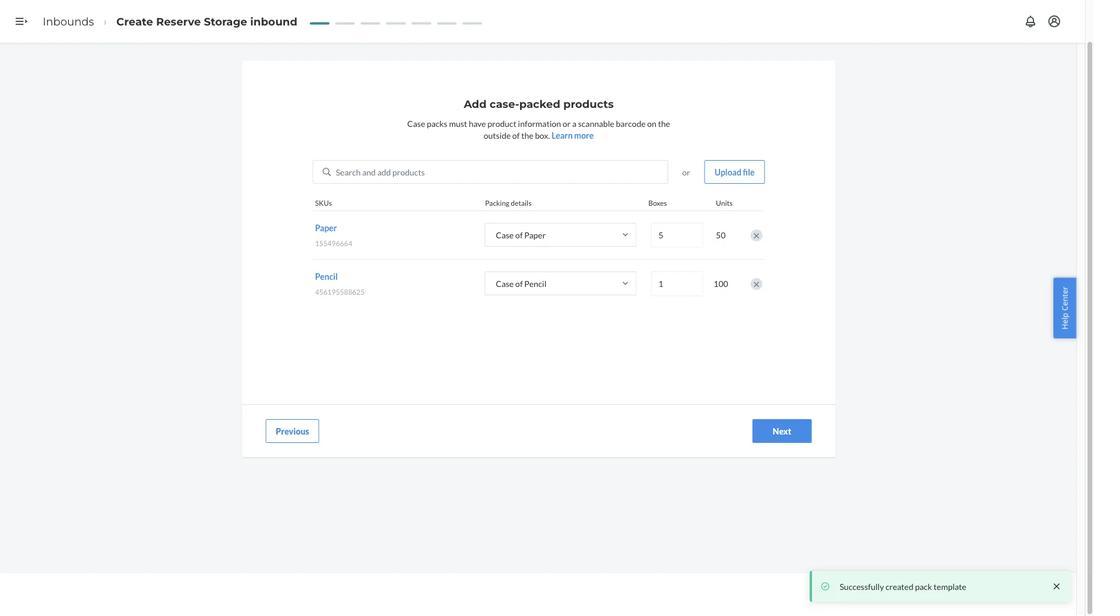 Task type: describe. For each thing, give the bounding box(es) containing it.
case packs must have product information or a scannable barcode on the outside of the box.
[[407, 118, 670, 140]]

successfully
[[840, 582, 884, 592]]

0 horizontal spatial paper
[[315, 223, 337, 233]]

reserve
[[156, 15, 201, 28]]

or inside case packs must have product information or a scannable barcode on the outside of the box.
[[563, 118, 571, 129]]

help center
[[1059, 287, 1070, 330]]

search image
[[323, 168, 331, 176]]

upload
[[715, 167, 741, 177]]

previous button
[[266, 420, 319, 443]]

scannable
[[578, 118, 614, 129]]

of for pencil
[[515, 279, 523, 289]]

previous
[[276, 427, 309, 437]]

case-
[[490, 97, 519, 110]]

boxes
[[648, 199, 667, 207]]

learn
[[552, 130, 573, 140]]

product
[[488, 118, 516, 129]]

case for case of paper
[[496, 230, 514, 240]]

inbounds link
[[43, 15, 94, 28]]

case of pencil
[[496, 279, 546, 289]]

inbounds
[[43, 15, 94, 28]]

file
[[743, 167, 755, 177]]

packed
[[519, 97, 560, 110]]

packing details
[[485, 199, 532, 207]]

products for add case-packed products
[[563, 97, 614, 110]]

outside
[[484, 130, 511, 140]]

packing
[[485, 199, 510, 207]]

case for case of pencil
[[496, 279, 514, 289]]

created
[[886, 582, 914, 592]]

next button
[[753, 420, 812, 443]]

row containing pencil
[[313, 260, 765, 308]]

pencil link
[[315, 272, 338, 282]]

pack
[[915, 582, 932, 592]]

open account menu image
[[1047, 14, 1062, 28]]

close toast image
[[1051, 581, 1063, 593]]

packs
[[427, 118, 447, 129]]

number of boxes number field for 100
[[651, 272, 703, 297]]

add
[[377, 167, 391, 177]]

paper link
[[315, 223, 337, 233]]

box.
[[535, 130, 550, 140]]

search
[[336, 167, 361, 177]]

456195588625
[[315, 288, 365, 297]]

on
[[647, 118, 657, 129]]



Task type: vqa. For each thing, say whether or not it's contained in the screenshot.
row containing Paper
yes



Task type: locate. For each thing, give the bounding box(es) containing it.
details
[[511, 199, 532, 207]]

row
[[313, 211, 765, 260], [313, 260, 765, 308]]

1 vertical spatial products
[[392, 167, 425, 177]]

the right on
[[658, 118, 670, 129]]

case down case of paper
[[496, 279, 514, 289]]

open navigation image
[[14, 14, 28, 28]]

center
[[1059, 287, 1070, 311]]

1 vertical spatial of
[[515, 230, 523, 240]]

successfully created pack template
[[840, 582, 966, 592]]

1 row from the top
[[313, 211, 765, 260]]

1 vertical spatial or
[[682, 167, 690, 177]]

breadcrumbs navigation
[[33, 4, 307, 39]]

1 horizontal spatial the
[[658, 118, 670, 129]]

pencil down case of paper
[[524, 279, 546, 289]]

case left the packs
[[407, 118, 425, 129]]

row containing paper
[[313, 211, 765, 260]]

50
[[716, 230, 726, 241]]

add case-packed products
[[464, 97, 614, 110]]

of down case of paper
[[515, 279, 523, 289]]

help
[[1059, 313, 1070, 330]]

create reserve storage inbound
[[116, 15, 297, 28]]

learn more button
[[552, 129, 594, 141]]

2 vertical spatial of
[[515, 279, 523, 289]]

pencil up 456195588625
[[315, 272, 338, 282]]

or
[[563, 118, 571, 129], [682, 167, 690, 177]]

1 horizontal spatial or
[[682, 167, 690, 177]]

number of boxes number field down the boxes
[[651, 223, 703, 248]]

of down product
[[512, 130, 520, 140]]

1 horizontal spatial pencil
[[524, 279, 546, 289]]

of inside case packs must have product information or a scannable barcode on the outside of the box.
[[512, 130, 520, 140]]

or left upload
[[682, 167, 690, 177]]

skus
[[315, 199, 332, 207]]

template
[[934, 582, 966, 592]]

0 horizontal spatial the
[[521, 130, 533, 140]]

0 vertical spatial products
[[563, 97, 614, 110]]

storage
[[204, 15, 247, 28]]

units
[[716, 199, 733, 207]]

must
[[449, 118, 467, 129]]

search and add products
[[336, 167, 425, 177]]

2 row from the top
[[313, 260, 765, 308]]

barcode
[[616, 118, 646, 129]]

1 vertical spatial the
[[521, 130, 533, 140]]

1 vertical spatial case
[[496, 230, 514, 240]]

2 number of boxes number field from the top
[[651, 272, 703, 297]]

of
[[512, 130, 520, 140], [515, 230, 523, 240], [515, 279, 523, 289]]

0 horizontal spatial pencil
[[315, 272, 338, 282]]

information
[[518, 118, 561, 129]]

case for case packs must have product information or a scannable barcode on the outside of the box.
[[407, 118, 425, 129]]

0 vertical spatial case
[[407, 118, 425, 129]]

0 vertical spatial number of boxes number field
[[651, 223, 703, 248]]

products for search and add products
[[392, 167, 425, 177]]

upload file
[[715, 167, 755, 177]]

paper down details on the left top of page
[[524, 230, 546, 240]]

of for paper
[[515, 230, 523, 240]]

row down case of paper
[[313, 260, 765, 308]]

learn more
[[552, 130, 594, 140]]

the
[[658, 118, 670, 129], [521, 130, 533, 140]]

pencil
[[315, 272, 338, 282], [524, 279, 546, 289]]

2 vertical spatial case
[[496, 279, 514, 289]]

100
[[714, 279, 728, 289]]

open notifications image
[[1024, 14, 1038, 28]]

Number of boxes number field
[[651, 223, 703, 248], [651, 272, 703, 297]]

0 vertical spatial or
[[563, 118, 571, 129]]

0 vertical spatial the
[[658, 118, 670, 129]]

1 horizontal spatial paper
[[524, 230, 546, 240]]

0 horizontal spatial products
[[392, 167, 425, 177]]

case of paper
[[496, 230, 546, 240]]

and
[[362, 167, 376, 177]]

number of boxes number field left the 100
[[651, 272, 703, 297]]

create
[[116, 15, 153, 28]]

products right add at the top of the page
[[392, 167, 425, 177]]

inbound
[[250, 15, 297, 28]]

the left "box."
[[521, 130, 533, 140]]

number of boxes number field for 50
[[651, 223, 703, 248]]

help center button
[[1053, 278, 1076, 339]]

row down details on the left top of page
[[313, 211, 765, 260]]

upload file button
[[705, 160, 765, 184]]

add
[[464, 97, 487, 110]]

case inside case packs must have product information or a scannable barcode on the outside of the box.
[[407, 118, 425, 129]]

products up scannable
[[563, 97, 614, 110]]

paper up 155496664
[[315, 223, 337, 233]]

of down details on the left top of page
[[515, 230, 523, 240]]

0 vertical spatial of
[[512, 130, 520, 140]]

1 vertical spatial number of boxes number field
[[651, 272, 703, 297]]

paper
[[315, 223, 337, 233], [524, 230, 546, 240]]

1 horizontal spatial products
[[563, 97, 614, 110]]

products
[[563, 97, 614, 110], [392, 167, 425, 177]]

next
[[773, 427, 792, 437]]

0 horizontal spatial or
[[563, 118, 571, 129]]

case
[[407, 118, 425, 129], [496, 230, 514, 240], [496, 279, 514, 289]]

155496664
[[315, 239, 352, 248]]

case down packing details
[[496, 230, 514, 240]]

a
[[572, 118, 576, 129]]

have
[[469, 118, 486, 129]]

more
[[574, 130, 594, 140]]

or left a
[[563, 118, 571, 129]]

1 number of boxes number field from the top
[[651, 223, 703, 248]]



